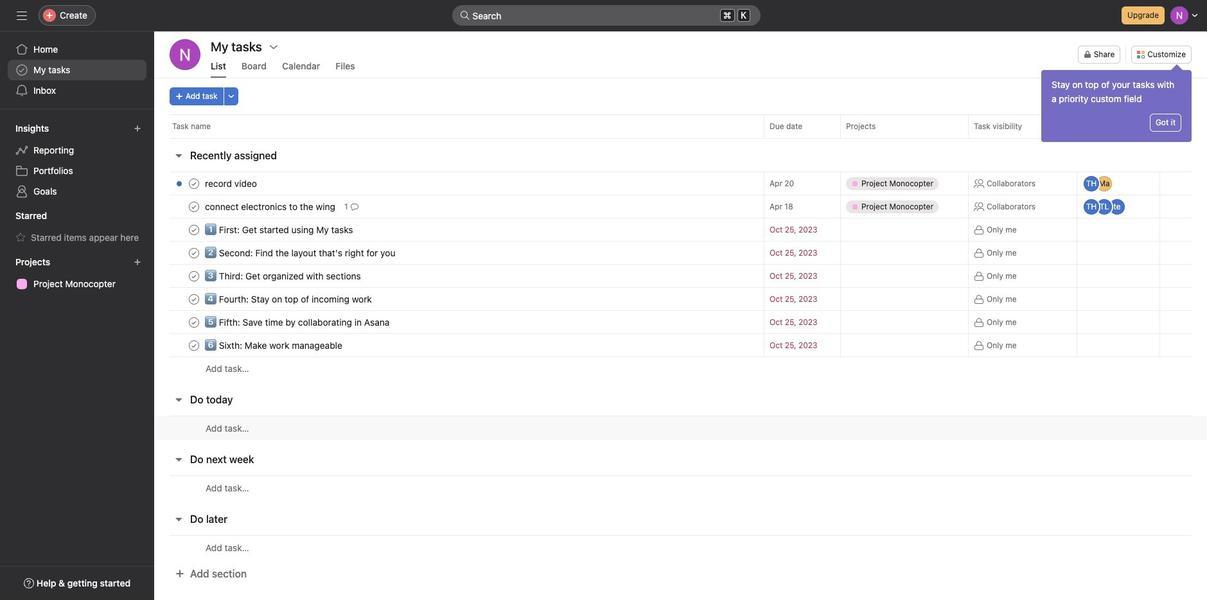Task type: locate. For each thing, give the bounding box(es) containing it.
mark complete image for mark complete checkbox inside 5️⃣ fifth: save time by collaborating in asana cell
[[186, 315, 202, 330]]

1 mark complete image from the top
[[186, 176, 202, 191]]

linked projects for 3️⃣ third: get organized with sections cell
[[841, 264, 969, 288]]

Task name text field
[[202, 177, 261, 190], [202, 223, 357, 236], [202, 270, 365, 283], [202, 293, 376, 306], [202, 316, 394, 329], [202, 339, 346, 352]]

new project or portfolio image
[[134, 258, 141, 266]]

mark complete image
[[186, 176, 202, 191], [186, 315, 202, 330]]

mark complete checkbox inside record video cell
[[186, 176, 202, 191]]

6 task name text field from the top
[[202, 339, 346, 352]]

mark complete image for connect electronics to the wing cell
[[186, 199, 202, 214]]

3 mark complete checkbox from the top
[[186, 338, 202, 353]]

mark complete image inside 4️⃣ fourth: stay on top of incoming work cell
[[186, 292, 202, 307]]

4 mark complete image from the top
[[186, 268, 202, 284]]

task name text field for connect electronics to the wing cell
[[202, 200, 339, 213]]

Mark complete checkbox
[[186, 176, 202, 191], [186, 222, 202, 238], [186, 245, 202, 261], [186, 268, 202, 284], [186, 292, 202, 307]]

mark complete image for 3️⃣ third: get organized with sections cell
[[186, 268, 202, 284]]

mark complete image inside 6️⃣ sixth: make work manageable cell
[[186, 338, 202, 353]]

collapse task list for this group image for header do today tree grid
[[174, 395, 184, 405]]

3 task name text field from the top
[[202, 270, 365, 283]]

task name text field inside 2️⃣ second: find the layout that's right for you cell
[[202, 247, 400, 259]]

6️⃣ sixth: make work manageable cell
[[154, 334, 764, 357]]

linked projects for 6️⃣ sixth: make work manageable cell
[[841, 334, 969, 357]]

4 task name text field from the top
[[202, 293, 376, 306]]

2 mark complete checkbox from the top
[[186, 222, 202, 238]]

Mark complete checkbox
[[186, 199, 202, 214], [186, 315, 202, 330], [186, 338, 202, 353]]

mark complete checkbox inside 2️⃣ second: find the layout that's right for you cell
[[186, 245, 202, 261]]

linked projects for 2️⃣ second: find the layout that's right for you cell
[[841, 241, 969, 265]]

1 vertical spatial mark complete image
[[186, 315, 202, 330]]

0 vertical spatial collapse task list for this group image
[[174, 150, 184, 161]]

5️⃣ fifth: save time by collaborating in asana cell
[[154, 310, 764, 334]]

3 mark complete checkbox from the top
[[186, 245, 202, 261]]

0 vertical spatial mark complete image
[[186, 176, 202, 191]]

mark complete checkbox inside 1️⃣ first: get started using my tasks cell
[[186, 222, 202, 238]]

mark complete checkbox inside 6️⃣ sixth: make work manageable cell
[[186, 338, 202, 353]]

mark complete image for 6️⃣ sixth: make work manageable cell
[[186, 338, 202, 353]]

mark complete image inside connect electronics to the wing cell
[[186, 199, 202, 214]]

row
[[154, 114, 1208, 138], [170, 138, 1192, 139], [154, 171, 1208, 196], [154, 194, 1208, 220], [154, 218, 1208, 242], [154, 241, 1208, 265], [154, 264, 1208, 288], [154, 287, 1208, 311], [154, 310, 1208, 334], [154, 334, 1208, 357], [154, 357, 1208, 381], [154, 416, 1208, 440], [154, 476, 1208, 500], [154, 535, 1208, 560]]

mark complete image for 4️⃣ fourth: stay on top of incoming work cell
[[186, 292, 202, 307]]

mark complete image inside record video cell
[[186, 176, 202, 191]]

2 mark complete image from the top
[[186, 222, 202, 238]]

task name text field for mark complete checkbox in the 6️⃣ sixth: make work manageable cell
[[202, 339, 346, 352]]

mark complete checkbox for 6️⃣ sixth: make work manageable cell
[[186, 338, 202, 353]]

collapse task list for this group image for header recently assigned "tree grid"
[[174, 150, 184, 161]]

Task name text field
[[202, 200, 339, 213], [202, 247, 400, 259]]

global element
[[0, 31, 154, 109]]

1 task name text field from the top
[[202, 177, 261, 190]]

2 mark complete image from the top
[[186, 315, 202, 330]]

2 mark complete checkbox from the top
[[186, 315, 202, 330]]

mark complete checkbox for connect electronics to the wing cell
[[186, 199, 202, 214]]

mark complete checkbox inside connect electronics to the wing cell
[[186, 199, 202, 214]]

task name text field for mark complete option inside the 1️⃣ first: get started using my tasks cell
[[202, 223, 357, 236]]

2 task name text field from the top
[[202, 247, 400, 259]]

2 vertical spatial collapse task list for this group image
[[174, 514, 184, 525]]

5 mark complete image from the top
[[186, 292, 202, 307]]

1 collapse task list for this group image from the top
[[174, 150, 184, 161]]

2 collapse task list for this group image from the top
[[174, 395, 184, 405]]

mark complete image
[[186, 199, 202, 214], [186, 222, 202, 238], [186, 245, 202, 261], [186, 268, 202, 284], [186, 292, 202, 307], [186, 338, 202, 353]]

1 mark complete image from the top
[[186, 199, 202, 214]]

1 mark complete checkbox from the top
[[186, 199, 202, 214]]

task name text field inside 4️⃣ fourth: stay on top of incoming work cell
[[202, 293, 376, 306]]

2 task name text field from the top
[[202, 223, 357, 236]]

collapse task list for this group image
[[174, 454, 184, 465]]

mark complete checkbox for 5️⃣ fifth: save time by collaborating in asana cell
[[186, 315, 202, 330]]

task name text field inside 5️⃣ fifth: save time by collaborating in asana cell
[[202, 316, 394, 329]]

mark complete checkbox for 1️⃣ first: get started using my tasks cell
[[186, 222, 202, 238]]

1 mark complete checkbox from the top
[[186, 176, 202, 191]]

show options image
[[269, 42, 279, 52]]

2 vertical spatial mark complete checkbox
[[186, 338, 202, 353]]

3 mark complete image from the top
[[186, 245, 202, 261]]

1 vertical spatial task name text field
[[202, 247, 400, 259]]

tooltip
[[1042, 66, 1192, 142]]

prominent image
[[460, 10, 470, 21]]

mark complete checkbox inside 3️⃣ third: get organized with sections cell
[[186, 268, 202, 284]]

view profile settings image
[[170, 39, 201, 70]]

task name text field inside connect electronics to the wing cell
[[202, 200, 339, 213]]

6 mark complete image from the top
[[186, 338, 202, 353]]

mark complete image inside 1️⃣ first: get started using my tasks cell
[[186, 222, 202, 238]]

None field
[[452, 5, 761, 26]]

3️⃣ third: get organized with sections cell
[[154, 264, 764, 288]]

mark complete checkbox for 4️⃣ fourth: stay on top of incoming work cell
[[186, 292, 202, 307]]

mark complete image inside 5️⃣ fifth: save time by collaborating in asana cell
[[186, 315, 202, 330]]

1 comment image
[[351, 203, 358, 211]]

collapse task list for this group image
[[174, 150, 184, 161], [174, 395, 184, 405], [174, 514, 184, 525]]

4 mark complete checkbox from the top
[[186, 268, 202, 284]]

1️⃣ first: get started using my tasks cell
[[154, 218, 764, 242]]

record video cell
[[154, 172, 764, 195]]

1 vertical spatial collapse task list for this group image
[[174, 395, 184, 405]]

task name text field inside 3️⃣ third: get organized with sections cell
[[202, 270, 365, 283]]

5 mark complete checkbox from the top
[[186, 292, 202, 307]]

projects element
[[0, 251, 154, 297]]

task name text field inside 1️⃣ first: get started using my tasks cell
[[202, 223, 357, 236]]

task name text field for mark complete option inside 3️⃣ third: get organized with sections cell
[[202, 270, 365, 283]]

mark complete image inside 2️⃣ second: find the layout that's right for you cell
[[186, 245, 202, 261]]

mark complete checkbox inside 4️⃣ fourth: stay on top of incoming work cell
[[186, 292, 202, 307]]

5 task name text field from the top
[[202, 316, 394, 329]]

task name text field inside 6️⃣ sixth: make work manageable cell
[[202, 339, 346, 352]]

mark complete image inside 3️⃣ third: get organized with sections cell
[[186, 268, 202, 284]]

linked projects for 4️⃣ fourth: stay on top of incoming work cell
[[841, 287, 969, 311]]

1 vertical spatial mark complete checkbox
[[186, 315, 202, 330]]

1 task name text field from the top
[[202, 200, 339, 213]]

0 vertical spatial task name text field
[[202, 200, 339, 213]]

0 vertical spatial mark complete checkbox
[[186, 199, 202, 214]]

mark complete checkbox inside 5️⃣ fifth: save time by collaborating in asana cell
[[186, 315, 202, 330]]



Task type: describe. For each thing, give the bounding box(es) containing it.
linked projects for 5️⃣ fifth: save time by collaborating in asana cell
[[841, 310, 969, 334]]

task name text field inside record video cell
[[202, 177, 261, 190]]

Search tasks, projects, and more text field
[[452, 5, 761, 26]]

mark complete image for mark complete option within record video cell
[[186, 176, 202, 191]]

linked projects for 1️⃣ first: get started using my tasks cell
[[841, 218, 969, 242]]

new insights image
[[134, 125, 141, 132]]

task name text field for mark complete option within the 4️⃣ fourth: stay on top of incoming work cell
[[202, 293, 376, 306]]

mark complete checkbox for 3️⃣ third: get organized with sections cell
[[186, 268, 202, 284]]

mark complete checkbox for 2️⃣ second: find the layout that's right for you cell
[[186, 245, 202, 261]]

mark complete image for 2️⃣ second: find the layout that's right for you cell
[[186, 245, 202, 261]]

starred element
[[0, 204, 154, 251]]

header do today tree grid
[[154, 416, 1208, 440]]

connect electronics to the wing cell
[[154, 195, 764, 219]]

insights element
[[0, 117, 154, 204]]

task name text field for mark complete checkbox inside 5️⃣ fifth: save time by collaborating in asana cell
[[202, 316, 394, 329]]

header recently assigned tree grid
[[154, 171, 1208, 381]]

task name text field for 2️⃣ second: find the layout that's right for you cell
[[202, 247, 400, 259]]

4️⃣ fourth: stay on top of incoming work cell
[[154, 287, 764, 311]]

mark complete image for 1️⃣ first: get started using my tasks cell
[[186, 222, 202, 238]]

3 collapse task list for this group image from the top
[[174, 514, 184, 525]]

more actions image
[[227, 93, 235, 100]]

2️⃣ second: find the layout that's right for you cell
[[154, 241, 764, 265]]

hide sidebar image
[[17, 10, 27, 21]]



Task type: vqa. For each thing, say whether or not it's contained in the screenshot.
Task name text box
yes



